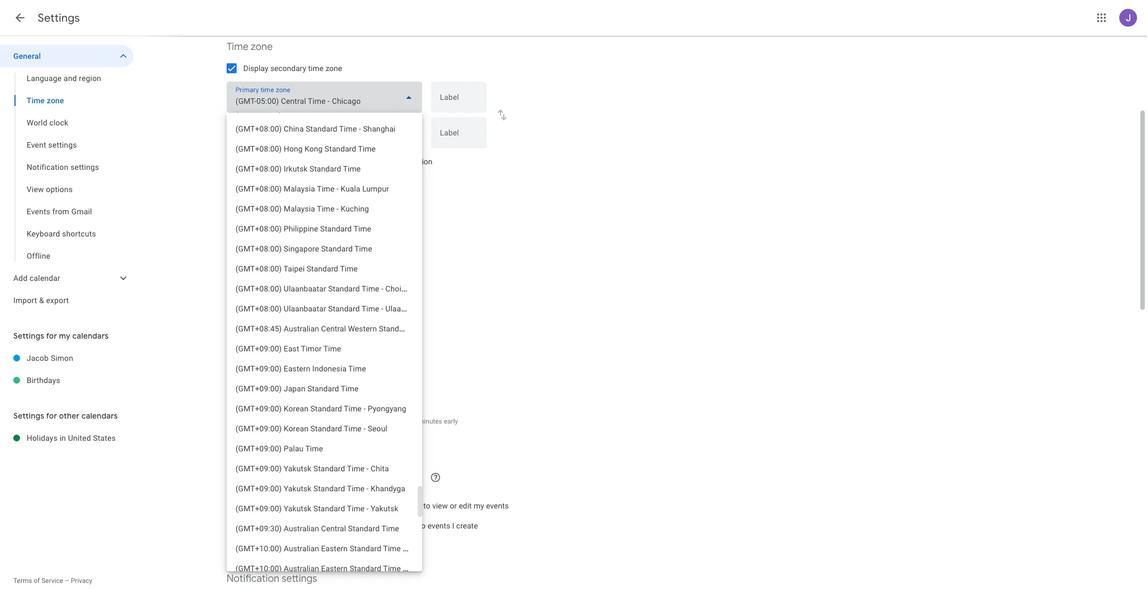 Task type: describe. For each thing, give the bounding box(es) containing it.
have
[[365, 502, 381, 511]]

tree containing general
[[0, 45, 133, 312]]

let
[[243, 502, 254, 511]]

default guest permissions
[[231, 439, 309, 447]]

import & export
[[13, 296, 69, 305]]

(gmt+09:00) korean standard time - seoul option
[[227, 419, 418, 439]]

jacob
[[27, 354, 49, 363]]

events from gmail
[[27, 207, 92, 216]]

import
[[13, 296, 37, 305]]

learn
[[227, 180, 243, 188]]

speedy
[[243, 395, 269, 404]]

states
[[93, 434, 116, 443]]

holidays in united states
[[27, 434, 116, 443]]

notification settings inside group
[[27, 163, 99, 172]]

terms of service – privacy
[[13, 577, 92, 585]]

2 horizontal spatial time
[[387, 180, 400, 188]]

meet
[[334, 522, 352, 531]]

location
[[405, 157, 433, 166]]

zone up works
[[351, 157, 368, 166]]

ask
[[243, 157, 256, 166]]

longer
[[360, 418, 378, 426]]

end
[[227, 418, 238, 426]]

video
[[354, 522, 372, 531]]

to left current
[[370, 157, 377, 166]]

keyboard shortcuts
[[27, 230, 96, 238]]

all
[[294, 502, 302, 511]]

about
[[262, 180, 279, 188]]

i
[[452, 522, 455, 531]]

for for my
[[46, 331, 57, 341]]

1 early from the left
[[331, 418, 345, 426]]

1 vertical spatial google
[[308, 522, 332, 531]]

language
[[27, 74, 62, 83]]

(gmt+08:00) china standard time - macao option
[[227, 99, 418, 119]]

minute
[[249, 418, 269, 426]]

automatically add google meet video conferences to events i create
[[243, 522, 478, 531]]

automatically
[[243, 522, 291, 531]]

(gmt+08:00) hong kong standard time option
[[227, 139, 418, 159]]

shortcuts
[[62, 230, 96, 238]]

(gmt+09:00) yakutsk standard time - khandyga option
[[227, 479, 418, 499]]

2 early from the left
[[444, 418, 458, 426]]

service
[[41, 577, 63, 585]]

calendar
[[30, 274, 60, 283]]

go back image
[[13, 11, 27, 24]]

clock inside group
[[49, 118, 68, 127]]

add
[[293, 522, 306, 531]]

others
[[256, 502, 278, 511]]

show
[[243, 254, 263, 263]]

(gmt+08:00) malaysia time - kuala lumpur option
[[227, 179, 418, 199]]

settings for settings for other calendars
[[13, 411, 44, 421]]

(gmt+08:00) philippine standard time option
[[227, 219, 418, 239]]

update
[[267, 157, 291, 166]]

of
[[34, 577, 40, 585]]

gmail
[[71, 207, 92, 216]]

settings heading
[[38, 11, 80, 25]]

holidays in united states tree item
[[0, 427, 133, 450]]

general tree item
[[0, 45, 133, 67]]

add calendar
[[13, 274, 60, 283]]

0 horizontal spatial events
[[428, 522, 451, 531]]

show world clock
[[243, 254, 304, 263]]

see
[[280, 502, 292, 511]]

terms
[[13, 577, 32, 585]]

1 vertical spatial notification
[[227, 573, 279, 586]]

time inside group
[[27, 96, 45, 105]]

current
[[378, 157, 403, 166]]

general
[[13, 52, 41, 61]]

0 vertical spatial events
[[486, 502, 509, 511]]

settings for settings for my calendars
[[13, 331, 44, 341]]

birthdays
[[27, 376, 60, 385]]

calendar
[[318, 180, 344, 188]]

jacob simon
[[27, 354, 73, 363]]

from
[[52, 207, 69, 216]]

invitations
[[304, 502, 340, 511]]

(gmt+09:00) east timor time option
[[227, 339, 418, 359]]

settings for my calendars tree
[[0, 347, 133, 392]]

(gmt+08:00) ulaanbaatar standard time - ulaanbaatar option
[[227, 299, 418, 319]]

across
[[365, 180, 385, 188]]

0 horizontal spatial my
[[59, 331, 70, 341]]

1 minutes from the left
[[306, 418, 330, 426]]

view
[[433, 502, 448, 511]]

settings for settings
[[38, 11, 80, 25]]

how
[[281, 180, 293, 188]]

birthdays link
[[27, 370, 133, 392]]

(gmt+08:00) china standard time - shanghai option
[[227, 119, 418, 139]]

meetings left 5
[[271, 418, 299, 426]]

end 30 minute meetings 5 minutes early and longer meetings 10 minutes early
[[227, 418, 458, 426]]

learn more about how google calendar works across time zones
[[227, 180, 419, 188]]

(gmt+08:45) australian central western standard time option
[[227, 319, 418, 339]]

default
[[231, 439, 253, 447]]

display
[[243, 64, 269, 73]]

export
[[46, 296, 69, 305]]

world
[[265, 254, 284, 263]]

united
[[68, 434, 91, 443]]

other
[[59, 411, 80, 421]]

holidays
[[27, 434, 58, 443]]

language and region
[[27, 74, 101, 83]]

more
[[245, 180, 260, 188]]

0 horizontal spatial time
[[308, 64, 324, 73]]



Task type: locate. For each thing, give the bounding box(es) containing it.
world inside group
[[27, 118, 47, 127]]

1 horizontal spatial early
[[444, 418, 458, 426]]

0 vertical spatial time
[[308, 64, 324, 73]]

and
[[64, 74, 77, 83], [347, 418, 358, 426]]

0 vertical spatial time zone
[[227, 41, 273, 53]]

1 vertical spatial calendars
[[82, 411, 118, 421]]

conferences
[[374, 522, 417, 531]]

None field
[[227, 82, 422, 113]]

zone down language and region
[[47, 96, 64, 105]]

1 vertical spatial and
[[347, 418, 358, 426]]

1 horizontal spatial event settings
[[227, 336, 290, 349]]

clock right world
[[286, 254, 304, 263]]

or
[[450, 502, 457, 511]]

and inside group
[[64, 74, 77, 83]]

terms of service link
[[13, 577, 63, 585]]

primary
[[306, 157, 332, 166]]

1 horizontal spatial events
[[486, 502, 509, 511]]

for up jacob simon
[[46, 331, 57, 341]]

0 horizontal spatial event settings
[[27, 141, 77, 150]]

google
[[295, 180, 316, 188], [308, 522, 332, 531]]

zone up (gmt+08:00) china standard time - macao option
[[326, 64, 342, 73]]

notification inside group
[[27, 163, 68, 172]]

group
[[0, 67, 133, 267]]

1 vertical spatial my
[[59, 331, 70, 341]]

(gmt+10:00) australian eastern standard time - brisbane option
[[227, 539, 418, 559]]

they
[[349, 502, 363, 511]]

(gmt+09:00) yakutsk standard time - chita option
[[227, 459, 418, 479]]

2 vertical spatial settings
[[13, 411, 44, 421]]

time left 'zones'
[[387, 180, 400, 188]]

(gmt+08:00) singapore standard time option
[[227, 239, 418, 259]]

privacy link
[[71, 577, 92, 585]]

minutes right the 10
[[418, 418, 442, 426]]

1 horizontal spatial time zone
[[227, 41, 273, 53]]

and left region
[[64, 74, 77, 83]]

events left i
[[428, 522, 451, 531]]

privacy
[[71, 577, 92, 585]]

create
[[457, 522, 478, 531]]

(gmt+09:00) yakutsk standard time - yakutsk option
[[227, 499, 418, 519]]

2 for from the top
[[46, 411, 57, 421]]

0 vertical spatial and
[[64, 74, 77, 83]]

event
[[27, 141, 46, 150], [227, 336, 252, 349]]

0 vertical spatial time
[[227, 41, 249, 53]]

let others see all invitations if they have permission to view or edit my events
[[243, 502, 509, 511]]

secondary
[[270, 64, 306, 73]]

&
[[39, 296, 44, 305]]

calendars for settings for other calendars
[[82, 411, 118, 421]]

0 vertical spatial event settings
[[27, 141, 77, 150]]

notification down automatically
[[227, 573, 279, 586]]

2 horizontal spatial clock
[[286, 254, 304, 263]]

to left view
[[424, 502, 431, 511]]

2 horizontal spatial my
[[474, 502, 484, 511]]

0 horizontal spatial event
[[27, 141, 46, 150]]

time right primary
[[334, 157, 349, 166]]

settings right go back icon
[[38, 11, 80, 25]]

2 vertical spatial time
[[387, 180, 400, 188]]

google right how
[[295, 180, 316, 188]]

ask to update my primary time zone to current location
[[243, 157, 433, 166]]

1 vertical spatial events
[[428, 522, 451, 531]]

time
[[308, 64, 324, 73], [334, 157, 349, 166], [387, 180, 400, 188]]

my right edit
[[474, 502, 484, 511]]

(gmt+08:00) malaysia time - kuching option
[[227, 199, 418, 219]]

1 horizontal spatial minutes
[[418, 418, 442, 426]]

world clock up show
[[227, 231, 280, 243]]

world clock down the 'language'
[[27, 118, 68, 127]]

0 vertical spatial world clock
[[27, 118, 68, 127]]

notification
[[27, 163, 68, 172], [227, 573, 279, 586]]

0 horizontal spatial time zone
[[27, 96, 64, 105]]

settings up jacob at the left bottom
[[13, 331, 44, 341]]

(gmt+08:00) taipei standard time option
[[227, 259, 418, 279]]

(gmt+09:00) eastern indonesia time option
[[227, 359, 418, 379]]

5
[[300, 418, 304, 426]]

notification settings
[[27, 163, 99, 172], [227, 573, 317, 586]]

my right update
[[293, 157, 304, 166]]

zone inside group
[[47, 96, 64, 105]]

(gmt+09:00) korean standard time - pyongyang option
[[227, 399, 418, 419]]

calendars for settings for my calendars
[[72, 331, 109, 341]]

time zone inside group
[[27, 96, 64, 105]]

0 horizontal spatial notification settings
[[27, 163, 99, 172]]

0 horizontal spatial clock
[[49, 118, 68, 127]]

notification settings down automatically
[[227, 573, 317, 586]]

group containing language and region
[[0, 67, 133, 267]]

to right conferences
[[419, 522, 426, 531]]

settings
[[38, 11, 80, 25], [13, 331, 44, 341], [13, 411, 44, 421]]

1 vertical spatial time
[[27, 96, 45, 105]]

keyboard
[[27, 230, 60, 238]]

0 horizontal spatial notification
[[27, 163, 68, 172]]

2 vertical spatial clock
[[286, 254, 304, 263]]

0 horizontal spatial time
[[27, 96, 45, 105]]

calendars up the jacob simon 'tree item'
[[72, 331, 109, 341]]

notification settings up options
[[27, 163, 99, 172]]

simon
[[51, 354, 73, 363]]

0 horizontal spatial world
[[27, 118, 47, 127]]

for left other
[[46, 411, 57, 421]]

guest
[[254, 439, 271, 447]]

world up show
[[227, 231, 253, 243]]

world clock
[[27, 118, 68, 127], [227, 231, 280, 243]]

holidays in united states link
[[27, 427, 133, 450]]

0 horizontal spatial world clock
[[27, 118, 68, 127]]

event settings
[[27, 141, 77, 150], [227, 336, 290, 349]]

edit
[[459, 502, 472, 511]]

(gmt+10:00) australian eastern standard time - lindeman option
[[227, 559, 418, 579]]

zones
[[402, 180, 419, 188]]

time up display
[[227, 41, 249, 53]]

meetings up 5
[[271, 395, 303, 404]]

clock
[[49, 118, 68, 127], [256, 231, 280, 243], [286, 254, 304, 263]]

and left longer
[[347, 418, 358, 426]]

early left longer
[[331, 418, 345, 426]]

event settings inside group
[[27, 141, 77, 150]]

1 vertical spatial world
[[227, 231, 253, 243]]

minutes right 5
[[306, 418, 330, 426]]

my up the jacob simon 'tree item'
[[59, 331, 70, 341]]

calendars up states
[[82, 411, 118, 421]]

(gmt+09:00) japan standard time option
[[227, 379, 418, 399]]

time right secondary
[[308, 64, 324, 73]]

1 vertical spatial world clock
[[227, 231, 280, 243]]

meetings left the 10
[[380, 418, 408, 426]]

1 vertical spatial time zone
[[27, 96, 64, 105]]

1 horizontal spatial world
[[227, 231, 253, 243]]

0 vertical spatial my
[[293, 157, 304, 166]]

Label for primary time zone. text field
[[440, 93, 478, 109]]

1 horizontal spatial time
[[334, 157, 349, 166]]

zone up display
[[251, 41, 273, 53]]

0 vertical spatial calendars
[[72, 331, 109, 341]]

0 vertical spatial for
[[46, 331, 57, 341]]

1 vertical spatial settings
[[13, 331, 44, 341]]

1 vertical spatial clock
[[256, 231, 280, 243]]

permission
[[383, 502, 422, 511]]

1 vertical spatial event settings
[[227, 336, 290, 349]]

options
[[46, 185, 73, 194]]

1 horizontal spatial world clock
[[227, 231, 280, 243]]

settings for other calendars
[[13, 411, 118, 421]]

google down (gmt+09:00) yakutsk standard time - yakutsk option
[[308, 522, 332, 531]]

region
[[79, 74, 101, 83]]

1 horizontal spatial clock
[[256, 231, 280, 243]]

0 vertical spatial event
[[27, 141, 46, 150]]

1 horizontal spatial my
[[293, 157, 304, 166]]

if
[[342, 502, 347, 511]]

1 horizontal spatial time
[[227, 41, 249, 53]]

meetings
[[271, 395, 303, 404], [271, 418, 299, 426], [380, 418, 408, 426]]

world down the 'language'
[[27, 118, 47, 127]]

1 horizontal spatial notification
[[227, 573, 279, 586]]

0 vertical spatial clock
[[49, 118, 68, 127]]

1 vertical spatial for
[[46, 411, 57, 421]]

permissions
[[272, 439, 309, 447]]

0 vertical spatial google
[[295, 180, 316, 188]]

events
[[27, 207, 50, 216]]

time zone up display
[[227, 41, 273, 53]]

world
[[27, 118, 47, 127], [227, 231, 253, 243]]

0 horizontal spatial and
[[64, 74, 77, 83]]

for for other
[[46, 411, 57, 421]]

settings
[[48, 141, 77, 150], [71, 163, 99, 172], [254, 336, 290, 349], [282, 573, 317, 586]]

tree
[[0, 45, 133, 312]]

10
[[409, 418, 417, 426]]

time zone down the 'language'
[[27, 96, 64, 105]]

(gmt+08:00) ulaanbaatar standard time - choibalsan option
[[227, 279, 418, 299]]

(gmt+09:30) australian central standard time option
[[227, 519, 418, 539]]

0 vertical spatial notification
[[27, 163, 68, 172]]

1 vertical spatial notification settings
[[227, 573, 317, 586]]

early right the 10
[[444, 418, 458, 426]]

time down the 'language'
[[27, 96, 45, 105]]

to right ask
[[258, 157, 265, 166]]

display secondary time zone
[[243, 64, 342, 73]]

events right edit
[[486, 502, 509, 511]]

birthdays tree item
[[0, 370, 133, 392]]

1 for from the top
[[46, 331, 57, 341]]

works
[[346, 180, 364, 188]]

events
[[486, 502, 509, 511], [428, 522, 451, 531]]

0 horizontal spatial early
[[331, 418, 345, 426]]

jacob simon tree item
[[0, 347, 133, 370]]

(gmt+09:00) palau time option
[[227, 439, 418, 459]]

for
[[46, 331, 57, 341], [46, 411, 57, 421]]

(gmt+08:00) irkutsk standard time option
[[227, 159, 418, 179]]

settings for my calendars
[[13, 331, 109, 341]]

view
[[27, 185, 44, 194]]

30
[[240, 418, 247, 426]]

0 horizontal spatial minutes
[[306, 418, 330, 426]]

0 vertical spatial notification settings
[[27, 163, 99, 172]]

0 vertical spatial settings
[[38, 11, 80, 25]]

–
[[65, 577, 69, 585]]

time
[[227, 41, 249, 53], [27, 96, 45, 105]]

clock up show world clock
[[256, 231, 280, 243]]

1 horizontal spatial event
[[227, 336, 252, 349]]

2 minutes from the left
[[418, 418, 442, 426]]

settings up holidays
[[13, 411, 44, 421]]

view options
[[27, 185, 73, 194]]

add
[[13, 274, 28, 283]]

notification up view options
[[27, 163, 68, 172]]

event inside group
[[27, 141, 46, 150]]

1 horizontal spatial notification settings
[[227, 573, 317, 586]]

0 vertical spatial world
[[27, 118, 47, 127]]

clock down language and region
[[49, 118, 68, 127]]

offline
[[27, 252, 50, 261]]

in
[[60, 434, 66, 443]]

1 vertical spatial time
[[334, 157, 349, 166]]

my
[[293, 157, 304, 166], [59, 331, 70, 341], [474, 502, 484, 511]]

early
[[331, 418, 345, 426], [444, 418, 458, 426]]

2 vertical spatial my
[[474, 502, 484, 511]]

speedy meetings
[[243, 395, 303, 404]]

calendars
[[72, 331, 109, 341], [82, 411, 118, 421]]

world clock inside group
[[27, 118, 68, 127]]

1 vertical spatial event
[[227, 336, 252, 349]]

time zones link
[[387, 180, 419, 188]]

Label for secondary time zone. text field
[[440, 129, 478, 145]]

1 horizontal spatial and
[[347, 418, 358, 426]]



Task type: vqa. For each thing, say whether or not it's contained in the screenshot.
Event to the bottom
yes



